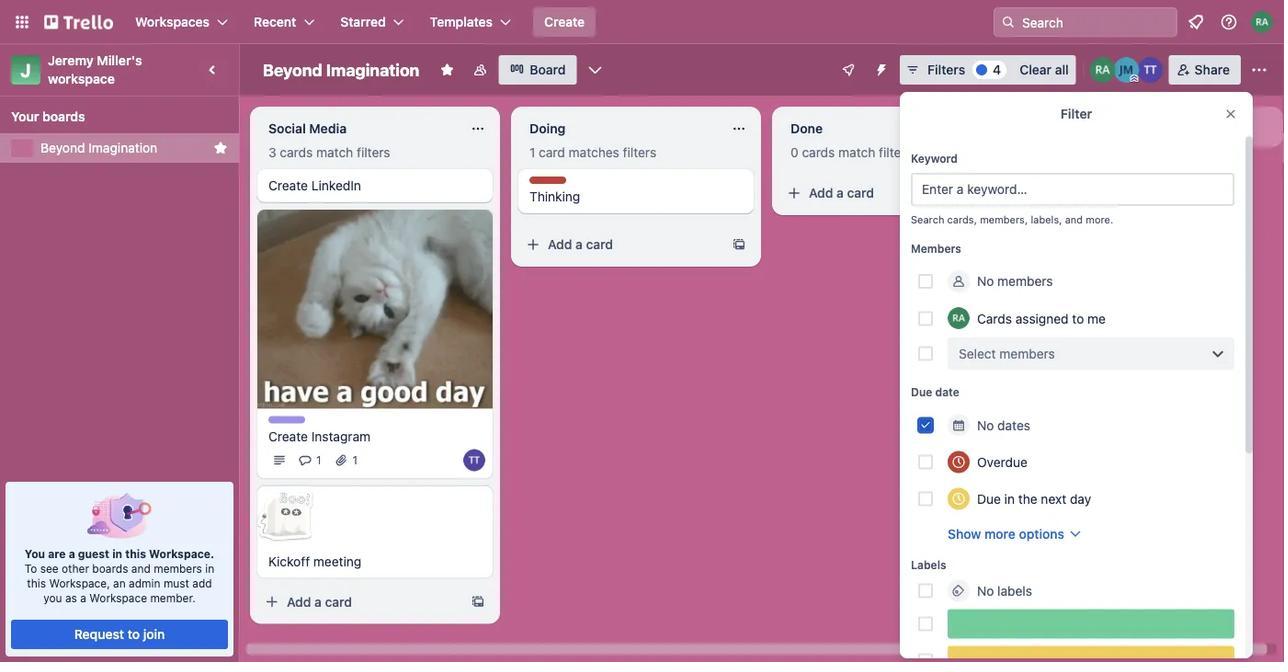 Task type: vqa. For each thing, say whether or not it's contained in the screenshot.
the rightmost to
yes



Task type: locate. For each thing, give the bounding box(es) containing it.
linkedin
[[312, 178, 361, 193]]

create instagram
[[269, 429, 371, 444]]

due left 'date'
[[911, 386, 933, 399]]

add a card for 3 cards match filters
[[287, 594, 352, 609]]

due in the next day
[[978, 491, 1092, 506]]

beyond down your boards
[[40, 140, 85, 155]]

members
[[998, 274, 1054, 289], [1000, 346, 1056, 361], [154, 562, 202, 575]]

0
[[791, 145, 799, 160]]

0 horizontal spatial add a card
[[287, 594, 352, 609]]

all
[[1056, 62, 1069, 77]]

Doing text field
[[519, 114, 721, 143]]

cards
[[280, 145, 313, 160], [802, 145, 835, 160]]

kickoff
[[269, 554, 310, 569]]

boards right your
[[42, 109, 85, 124]]

to left 'me'
[[1073, 311, 1085, 326]]

0 vertical spatial terry turtle (terryturtle) image
[[1138, 57, 1164, 83]]

0 vertical spatial beyond imagination
[[263, 60, 420, 80]]

1 horizontal spatial ruby anderson (rubyanderson7) image
[[1252, 11, 1274, 33]]

2 no from the top
[[978, 418, 995, 433]]

request
[[74, 627, 124, 642]]

no left dates
[[978, 418, 995, 433]]

0 horizontal spatial to
[[128, 627, 140, 642]]

customize views image
[[586, 61, 605, 79]]

1 horizontal spatial and
[[1066, 214, 1084, 226]]

and up admin
[[131, 562, 151, 575]]

create up board
[[544, 14, 585, 29]]

workspace navigation collapse icon image
[[200, 57, 226, 83]]

beyond imagination down "starred" on the top left of the page
[[263, 60, 420, 80]]

to
[[1073, 311, 1085, 326], [128, 627, 140, 642]]

1 horizontal spatial create from template… image
[[732, 237, 747, 252]]

to
[[25, 562, 37, 575]]

0 horizontal spatial this
[[27, 577, 46, 590]]

the
[[1019, 491, 1038, 506]]

card down meeting
[[325, 594, 352, 609]]

in left the
[[1005, 491, 1015, 506]]

due for due date
[[911, 386, 933, 399]]

imagination
[[326, 60, 420, 80], [89, 140, 157, 155]]

in
[[1005, 491, 1015, 506], [112, 547, 122, 560], [205, 562, 215, 575]]

2 vertical spatial members
[[154, 562, 202, 575]]

0 horizontal spatial boards
[[42, 109, 85, 124]]

card down thinking link
[[586, 237, 613, 252]]

1 horizontal spatial filters
[[623, 145, 657, 160]]

1 vertical spatial members
[[1000, 346, 1056, 361]]

create inside button
[[544, 14, 585, 29]]

add a card button for 1 card matches filters
[[519, 230, 725, 259]]

0 vertical spatial create
[[544, 14, 585, 29]]

2 vertical spatial no
[[978, 583, 995, 598]]

a right as
[[80, 591, 86, 604]]

ruby anderson (rubyanderson7) image right the open information menu image
[[1252, 11, 1274, 33]]

a for doing
[[576, 237, 583, 252]]

add a card down done 0 cards match filters
[[809, 185, 875, 200]]

more.
[[1086, 214, 1114, 226]]

1 match from the left
[[316, 145, 353, 160]]

imagination down starred popup button
[[326, 60, 420, 80]]

ruby anderson (rubyanderson7) image left this member is an admin of this board. icon
[[1090, 57, 1116, 83]]

0 vertical spatial add a card button
[[780, 178, 986, 208]]

Board name text field
[[254, 55, 429, 85]]

cards right '0'
[[802, 145, 835, 160]]

1 horizontal spatial in
[[205, 562, 215, 575]]

1 vertical spatial beyond
[[40, 140, 85, 155]]

search cards, members, labels, and more.
[[911, 214, 1114, 226]]

card for social media
[[325, 594, 352, 609]]

workspace
[[89, 591, 147, 604]]

1 horizontal spatial match
[[839, 145, 876, 160]]

0 horizontal spatial filters
[[357, 145, 390, 160]]

primary element
[[0, 0, 1285, 44]]

1 cards from the left
[[280, 145, 313, 160]]

and
[[1066, 214, 1084, 226], [131, 562, 151, 575]]

1 no from the top
[[978, 274, 995, 289]]

in right guest
[[112, 547, 122, 560]]

imagination down your boards with 1 items element
[[89, 140, 157, 155]]

a right are
[[69, 547, 75, 560]]

date
[[936, 386, 960, 399]]

media
[[309, 121, 347, 136]]

0 vertical spatial create from template… image
[[732, 237, 747, 252]]

1 vertical spatial due
[[978, 491, 1001, 506]]

a down done 0 cards match filters
[[837, 185, 844, 200]]

imagination inside board name text box
[[326, 60, 420, 80]]

due for due in the next day
[[978, 491, 1001, 506]]

1 horizontal spatial beyond
[[263, 60, 323, 80]]

in up add
[[205, 562, 215, 575]]

1 vertical spatial ruby anderson (rubyanderson7) image
[[1090, 57, 1116, 83]]

no left the labels
[[978, 583, 995, 598]]

1 vertical spatial beyond imagination
[[40, 140, 157, 155]]

miller's
[[97, 53, 142, 68]]

add another list button
[[1034, 107, 1284, 147]]

no up cards
[[978, 274, 995, 289]]

add a card button down the kickoff meeting link
[[258, 587, 464, 617]]

match down the done text field on the right top of page
[[839, 145, 876, 160]]

me
[[1088, 311, 1106, 326]]

jeremy
[[48, 53, 94, 68]]

beyond
[[263, 60, 323, 80], [40, 140, 85, 155]]

done 0 cards match filters
[[791, 121, 913, 160]]

0 vertical spatial this
[[125, 547, 146, 560]]

boards
[[42, 109, 85, 124], [92, 562, 128, 575]]

add
[[192, 577, 212, 590]]

star or unstar board image
[[440, 63, 455, 77]]

1 vertical spatial in
[[112, 547, 122, 560]]

request to join
[[74, 627, 165, 642]]

open information menu image
[[1220, 13, 1239, 31]]

jeremy miller (jeremymiller198) image
[[1114, 57, 1140, 83]]

2 match from the left
[[839, 145, 876, 160]]

recent button
[[243, 7, 326, 37]]

2 horizontal spatial filters
[[879, 145, 913, 160]]

0 horizontal spatial match
[[316, 145, 353, 160]]

assigned
[[1016, 311, 1069, 326]]

cards right 3 at the top
[[280, 145, 313, 160]]

1 vertical spatial to
[[128, 627, 140, 642]]

board
[[530, 62, 566, 77]]

2 filters from the left
[[623, 145, 657, 160]]

search
[[911, 214, 945, 226]]

create down 3 at the top
[[269, 178, 308, 193]]

1 vertical spatial terry turtle (terryturtle) image
[[464, 449, 486, 471]]

card down done 0 cards match filters
[[848, 185, 875, 200]]

0 horizontal spatial imagination
[[89, 140, 157, 155]]

0 horizontal spatial terry turtle (terryturtle) image
[[464, 449, 486, 471]]

0 horizontal spatial and
[[131, 562, 151, 575]]

no
[[978, 274, 995, 289], [978, 418, 995, 433], [978, 583, 995, 598]]

1 vertical spatial create
[[269, 178, 308, 193]]

0 horizontal spatial due
[[911, 386, 933, 399]]

3 filters from the left
[[879, 145, 913, 160]]

doing
[[530, 121, 566, 136]]

1 horizontal spatial to
[[1073, 311, 1085, 326]]

your boards with 1 items element
[[11, 106, 219, 128]]

1 filters from the left
[[357, 145, 390, 160]]

create from template… image
[[993, 186, 1008, 200]]

boards inside you are a guest in this workspace. to see other boards and members in this workspace, an admin must add you as a workspace member.
[[92, 562, 128, 575]]

add down done 0 cards match filters
[[809, 185, 834, 200]]

this up admin
[[125, 547, 146, 560]]

0 vertical spatial members
[[998, 274, 1054, 289]]

filter
[[1061, 106, 1093, 121]]

add a card down kickoff meeting
[[287, 594, 352, 609]]

1 vertical spatial add a card button
[[519, 230, 725, 259]]

thoughts thinking
[[530, 178, 581, 204]]

1 vertical spatial and
[[131, 562, 151, 575]]

create from template… image for 3 cards match filters
[[471, 595, 486, 609]]

2 vertical spatial create
[[269, 429, 308, 444]]

create
[[544, 14, 585, 29], [269, 178, 308, 193], [269, 429, 308, 444]]

show menu image
[[1251, 61, 1269, 79]]

add a card button up "search" at the top of the page
[[780, 178, 986, 208]]

show
[[948, 526, 982, 541]]

starred icon image
[[213, 141, 228, 155]]

match
[[316, 145, 353, 160], [839, 145, 876, 160]]

create down color: purple, title: none icon
[[269, 429, 308, 444]]

1 horizontal spatial boards
[[92, 562, 128, 575]]

filters down doing text box
[[623, 145, 657, 160]]

clear all button
[[1013, 55, 1077, 85]]

jeremy miller's workspace
[[48, 53, 146, 86]]

admin
[[129, 577, 160, 590]]

select
[[959, 346, 997, 361]]

1 horizontal spatial due
[[978, 491, 1001, 506]]

add down the kickoff
[[287, 594, 311, 609]]

1 down create instagram at bottom
[[316, 454, 322, 467]]

2 cards from the left
[[802, 145, 835, 160]]

workspaces
[[135, 14, 210, 29]]

terry turtle (terryturtle) image
[[1138, 57, 1164, 83], [464, 449, 486, 471]]

add a card down thinking
[[548, 237, 613, 252]]

0 horizontal spatial add a card button
[[258, 587, 464, 617]]

no for no dates
[[978, 418, 995, 433]]

add a card
[[809, 185, 875, 200], [548, 237, 613, 252], [287, 594, 352, 609]]

0 vertical spatial due
[[911, 386, 933, 399]]

1 vertical spatial add a card
[[548, 237, 613, 252]]

filters down the done text field on the right top of page
[[879, 145, 913, 160]]

2 horizontal spatial in
[[1005, 491, 1015, 506]]

1 vertical spatial imagination
[[89, 140, 157, 155]]

create linkedin
[[269, 178, 361, 193]]

1 horizontal spatial imagination
[[326, 60, 420, 80]]

kickoff meeting
[[269, 554, 362, 569]]

keyword
[[911, 152, 958, 165]]

1 horizontal spatial add a card button
[[519, 230, 725, 259]]

1 vertical spatial boards
[[92, 562, 128, 575]]

create inside 'link'
[[269, 429, 308, 444]]

2 horizontal spatial add a card
[[809, 185, 875, 200]]

1 horizontal spatial beyond imagination
[[263, 60, 420, 80]]

cards,
[[948, 214, 978, 226]]

ruby anderson (rubyanderson7) image
[[1252, 11, 1274, 33], [1090, 57, 1116, 83]]

add for doing
[[548, 237, 572, 252]]

members up must on the left bottom of page
[[154, 562, 202, 575]]

and left more.
[[1066, 214, 1084, 226]]

0 vertical spatial beyond
[[263, 60, 323, 80]]

filters down social media text field
[[357, 145, 390, 160]]

create from template… image
[[732, 237, 747, 252], [471, 595, 486, 609]]

labels
[[998, 583, 1033, 598]]

beyond imagination down your boards with 1 items element
[[40, 140, 157, 155]]

members up cards assigned to me
[[998, 274, 1054, 289]]

0 horizontal spatial cards
[[280, 145, 313, 160]]

filters for 1 card matches filters
[[623, 145, 657, 160]]

workspace
[[48, 71, 115, 86]]

matches
[[569, 145, 620, 160]]

card down doing
[[539, 145, 565, 160]]

0 vertical spatial no
[[978, 274, 995, 289]]

due
[[911, 386, 933, 399], [978, 491, 1001, 506]]

back to home image
[[44, 7, 113, 37]]

0 vertical spatial imagination
[[326, 60, 420, 80]]

0 horizontal spatial create from template… image
[[471, 595, 486, 609]]

this down to
[[27, 577, 46, 590]]

add down thinking
[[548, 237, 572, 252]]

due date
[[911, 386, 960, 399]]

add inside button
[[1067, 119, 1091, 134]]

a down kickoff meeting
[[315, 594, 322, 609]]

add a card for 1 card matches filters
[[548, 237, 613, 252]]

add a card button down thinking link
[[519, 230, 725, 259]]

create from template… image for 1 card matches filters
[[732, 237, 747, 252]]

due up the more on the right bottom of page
[[978, 491, 1001, 506]]

share button
[[1170, 55, 1242, 85]]

3 no from the top
[[978, 583, 995, 598]]

1 horizontal spatial terry turtle (terryturtle) image
[[1138, 57, 1164, 83]]

Social Media text field
[[258, 114, 460, 143]]

boards up an
[[92, 562, 128, 575]]

Done text field
[[780, 114, 982, 143]]

1
[[530, 145, 536, 160], [316, 454, 322, 467], [353, 454, 358, 467]]

card for done
[[848, 185, 875, 200]]

2 vertical spatial add a card button
[[258, 587, 464, 617]]

0 horizontal spatial ruby anderson (rubyanderson7) image
[[1090, 57, 1116, 83]]

to left join
[[128, 627, 140, 642]]

beyond down recent popup button
[[263, 60, 323, 80]]

a down thinking
[[576, 237, 583, 252]]

add left the another
[[1067, 119, 1091, 134]]

filters
[[357, 145, 390, 160], [623, 145, 657, 160], [879, 145, 913, 160]]

members down cards assigned to me
[[1000, 346, 1056, 361]]

kickoff meeting link
[[269, 552, 482, 571]]

1 down doing
[[530, 145, 536, 160]]

1 vertical spatial no
[[978, 418, 995, 433]]

1 horizontal spatial add a card
[[548, 237, 613, 252]]

0 vertical spatial add a card
[[809, 185, 875, 200]]

and inside you are a guest in this workspace. to see other boards and members in this workspace, an admin must add you as a workspace member.
[[131, 562, 151, 575]]

1 down instagram
[[353, 454, 358, 467]]

match down media
[[316, 145, 353, 160]]

1 horizontal spatial cards
[[802, 145, 835, 160]]

color: purple, title: none image
[[269, 416, 305, 423]]

labels,
[[1031, 214, 1063, 226]]

1 vertical spatial create from template… image
[[471, 595, 486, 609]]

beyond inside board name text box
[[263, 60, 323, 80]]

no for no members
[[978, 274, 995, 289]]

2 vertical spatial add a card
[[287, 594, 352, 609]]

members for select members
[[1000, 346, 1056, 361]]



Task type: describe. For each thing, give the bounding box(es) containing it.
create button
[[533, 7, 596, 37]]

day
[[1070, 491, 1092, 506]]

request to join button
[[11, 620, 228, 649]]

create for create instagram
[[269, 429, 308, 444]]

automation image
[[867, 55, 893, 81]]

3
[[269, 145, 276, 160]]

you
[[25, 547, 45, 560]]

members,
[[981, 214, 1028, 226]]

1 horizontal spatial this
[[125, 547, 146, 560]]

2 horizontal spatial add a card button
[[780, 178, 986, 208]]

0 notifications image
[[1185, 11, 1208, 33]]

your
[[11, 109, 39, 124]]

2 vertical spatial in
[[205, 562, 215, 575]]

guest
[[78, 547, 109, 560]]

cards inside done 0 cards match filters
[[802, 145, 835, 160]]

list
[[1145, 119, 1163, 134]]

other
[[62, 562, 89, 575]]

no members
[[978, 274, 1054, 289]]

search image
[[1002, 15, 1016, 29]]

no dates
[[978, 418, 1031, 433]]

members for no members
[[998, 274, 1054, 289]]

add for done
[[809, 185, 834, 200]]

social
[[269, 121, 306, 136]]

1 horizontal spatial 1
[[353, 454, 358, 467]]

instagram
[[312, 429, 371, 444]]

recent
[[254, 14, 296, 29]]

0 vertical spatial boards
[[42, 109, 85, 124]]

you are a guest in this workspace. to see other boards and members in this workspace, an admin must add you as a workspace member.
[[25, 547, 215, 604]]

create linkedin link
[[269, 177, 482, 195]]

filters inside done 0 cards match filters
[[879, 145, 913, 160]]

workspaces button
[[124, 7, 239, 37]]

0 vertical spatial ruby anderson (rubyanderson7) image
[[1252, 11, 1274, 33]]

another
[[1095, 119, 1142, 134]]

your boards
[[11, 109, 85, 124]]

thoughts
[[530, 178, 580, 190]]

cards assigned to me
[[978, 311, 1106, 326]]

no labels
[[978, 583, 1033, 598]]

next
[[1042, 491, 1067, 506]]

must
[[164, 577, 189, 590]]

member.
[[150, 591, 196, 604]]

cards
[[978, 311, 1013, 326]]

beyond imagination link
[[40, 139, 206, 157]]

Search field
[[1016, 8, 1177, 36]]

thinking link
[[530, 188, 743, 206]]

1 card matches filters
[[530, 145, 657, 160]]

members
[[911, 242, 962, 255]]

j
[[21, 59, 31, 80]]

thinking
[[530, 189, 581, 204]]

beyond imagination inside board name text box
[[263, 60, 420, 80]]

0 vertical spatial and
[[1066, 214, 1084, 226]]

0 horizontal spatial 1
[[316, 454, 322, 467]]

no for no labels
[[978, 583, 995, 598]]

show more options
[[948, 526, 1065, 541]]

Enter a keyword… text field
[[911, 173, 1235, 206]]

workspace visible image
[[473, 63, 488, 77]]

add a card button for 3 cards match filters
[[258, 587, 464, 617]]

pete ghost image
[[256, 486, 315, 545]]

labels
[[911, 559, 947, 572]]

color: green, title: none element
[[948, 609, 1235, 639]]

to inside 'request to join' button
[[128, 627, 140, 642]]

0 vertical spatial in
[[1005, 491, 1015, 506]]

join
[[143, 627, 165, 642]]

select members
[[959, 346, 1056, 361]]

a for done
[[837, 185, 844, 200]]

as
[[65, 591, 77, 604]]

create for create
[[544, 14, 585, 29]]

you
[[43, 591, 62, 604]]

create instagram link
[[269, 427, 482, 446]]

add another list
[[1067, 119, 1163, 134]]

done
[[791, 121, 823, 136]]

this member is an admin of this board. image
[[1131, 74, 1139, 83]]

0 horizontal spatial beyond
[[40, 140, 85, 155]]

ruby anderson (rubyanderson7) image
[[948, 307, 970, 329]]

3 cards match filters
[[269, 145, 390, 160]]

an
[[113, 577, 126, 590]]

match inside done 0 cards match filters
[[839, 145, 876, 160]]

2 horizontal spatial 1
[[530, 145, 536, 160]]

add for social media
[[287, 594, 311, 609]]

meeting
[[314, 554, 362, 569]]

starred button
[[330, 7, 415, 37]]

board link
[[499, 55, 577, 85]]

power ups image
[[842, 63, 856, 77]]

workspace.
[[149, 547, 214, 560]]

overdue
[[978, 454, 1028, 470]]

0 horizontal spatial beyond imagination
[[40, 140, 157, 155]]

filters for 3 cards match filters
[[357, 145, 390, 160]]

dates
[[998, 418, 1031, 433]]

0 vertical spatial to
[[1073, 311, 1085, 326]]

color: bold red, title: "thoughts" element
[[530, 177, 580, 190]]

1 vertical spatial this
[[27, 577, 46, 590]]

card for doing
[[586, 237, 613, 252]]

are
[[48, 547, 66, 560]]

templates
[[430, 14, 493, 29]]

starred
[[341, 14, 386, 29]]

templates button
[[419, 7, 522, 37]]

workspace,
[[49, 577, 110, 590]]

clear all
[[1020, 62, 1069, 77]]

filters
[[928, 62, 966, 77]]

options
[[1020, 526, 1065, 541]]

members inside you are a guest in this workspace. to see other boards and members in this workspace, an admin must add you as a workspace member.
[[154, 562, 202, 575]]

close popover image
[[1224, 107, 1239, 121]]

clear
[[1020, 62, 1052, 77]]

a for social media
[[315, 594, 322, 609]]

create for create linkedin
[[269, 178, 308, 193]]

0 horizontal spatial in
[[112, 547, 122, 560]]

share
[[1195, 62, 1231, 77]]



